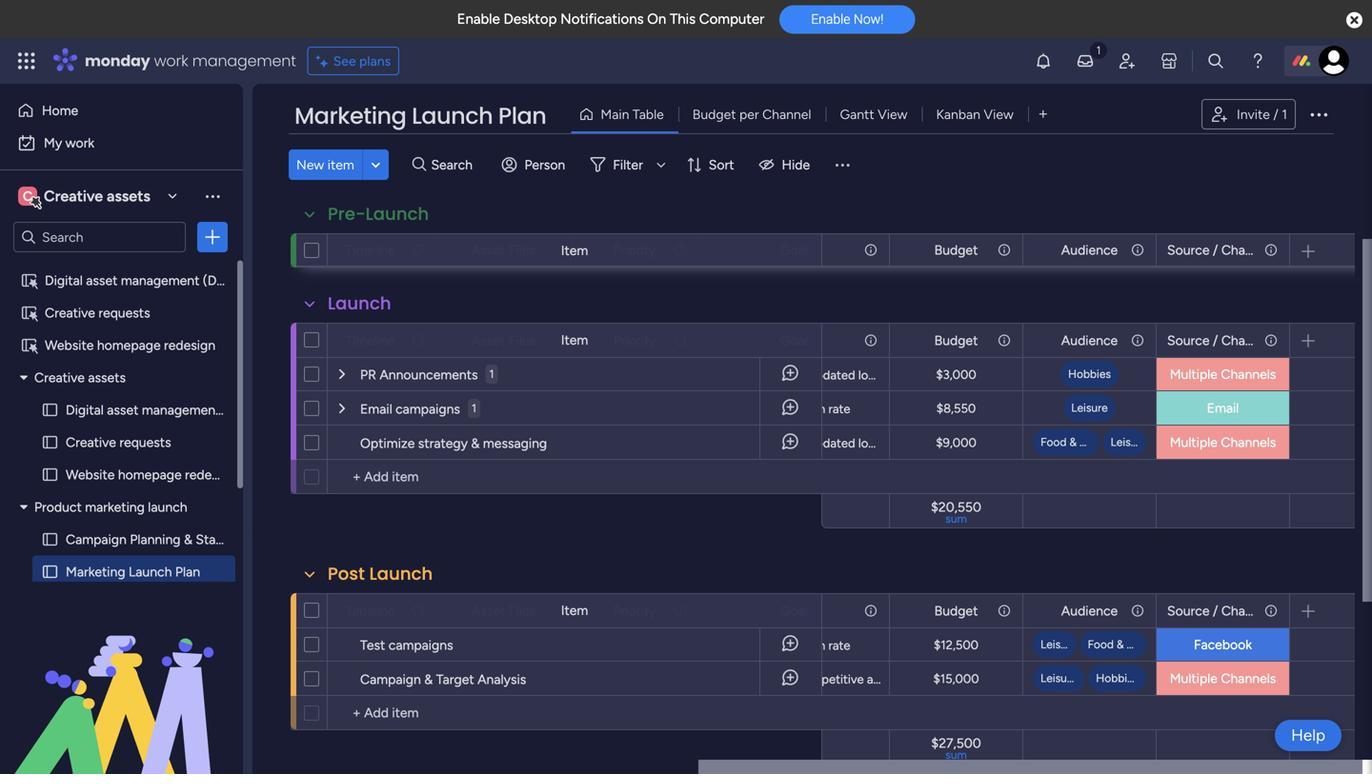 Task type: locate. For each thing, give the bounding box(es) containing it.
3 files from the top
[[509, 603, 536, 619]]

enable now!
[[811, 11, 884, 27]]

campaign inside list box
[[66, 532, 127, 548]]

1 audience from the top
[[1061, 242, 1118, 258]]

facebook
[[1194, 637, 1252, 653]]

assets inside workspace selection 'element'
[[107, 187, 150, 205]]

help image
[[1248, 51, 1267, 71]]

source / channel
[[1167, 242, 1271, 258], [1167, 333, 1271, 349], [1167, 603, 1271, 619]]

1 vertical spatial 1
[[489, 367, 494, 381]]

timeline field down the pre-launch field at top left
[[341, 240, 400, 261]]

3 item from the top
[[561, 603, 588, 619]]

new item button
[[289, 150, 362, 180]]

creative inside workspace selection 'element'
[[44, 187, 103, 205]]

advantage
[[867, 672, 925, 688]]

2 enable from the left
[[811, 11, 850, 27]]

0 vertical spatial multiple
[[1170, 366, 1218, 383]]

1 25% conversion rate from the top
[[738, 402, 851, 417]]

campaign for campaign & target analysis
[[360, 672, 421, 688]]

2 vertical spatial 1
[[472, 402, 476, 415]]

1 vertical spatial 25% conversion rate
[[738, 638, 851, 654]]

Priority field
[[609, 240, 661, 261], [609, 330, 661, 351], [609, 601, 661, 622]]

1 budget field from the top
[[930, 240, 983, 261]]

sum inside "$6,200 sum"
[[946, 242, 967, 255]]

1 vertical spatial priority field
[[609, 330, 661, 351]]

2 vertical spatial files
[[509, 603, 536, 619]]

website homepage redesign
[[45, 337, 215, 354], [66, 467, 236, 483]]

2 vertical spatial working
[[197, 435, 247, 451]]

3 working on it from the top
[[197, 435, 276, 451]]

1 vertical spatial (dam)
[[224, 402, 263, 418]]

timeline field up pr
[[341, 330, 400, 351]]

budget inside button
[[693, 106, 736, 122]]

on
[[250, 366, 265, 383], [250, 400, 265, 416], [250, 435, 265, 451]]

3 goal field from the top
[[776, 601, 813, 622]]

post
[[328, 562, 365, 587]]

options image
[[1307, 103, 1330, 126]]

2 vertical spatial channels
[[1221, 671, 1276, 687]]

3 asset from the top
[[472, 603, 505, 619]]

3 sum from the top
[[946, 749, 967, 762]]

campaigns up campaign & target analysis
[[389, 638, 453, 654]]

0 vertical spatial assets
[[107, 187, 150, 205]]

hobbies down food & drink at the right of page
[[1096, 672, 1139, 686]]

1 vertical spatial food
[[1088, 638, 1114, 652]]

1 vertical spatial campaign
[[360, 672, 421, 688]]

digital
[[45, 273, 83, 289], [66, 402, 104, 418]]

0 horizontal spatial view
[[878, 106, 908, 122]]

marketing inside field
[[294, 100, 406, 132]]

creative assets inside list box
[[34, 370, 126, 386]]

enable
[[457, 10, 500, 28], [811, 11, 850, 27]]

2 item from the top
[[561, 332, 588, 348]]

0 horizontal spatial 1
[[472, 402, 476, 415]]

2 vertical spatial goal
[[780, 603, 808, 619]]

1 vertical spatial management
[[121, 273, 200, 289]]

1 public board image from the top
[[41, 434, 59, 452]]

1 right the "announcements"
[[489, 367, 494, 381]]

+ add item text field down messaging
[[337, 466, 813, 489]]

person button
[[494, 150, 577, 180]]

timeline up pr
[[345, 333, 395, 349]]

marketing launch plan inside field
[[294, 100, 546, 132]]

Timeline field
[[341, 240, 400, 261], [341, 330, 400, 351], [341, 601, 400, 622]]

our main competitive advantage
[[746, 672, 925, 688]]

2 conversion from the top
[[765, 638, 826, 654]]

0 vertical spatial item
[[561, 243, 588, 259]]

campaign & target analysis
[[360, 672, 526, 688]]

timeline field up test
[[341, 601, 400, 622]]

1 public board under template workspace image from the top
[[20, 272, 38, 290]]

caret down image
[[20, 501, 28, 514]]

column information image
[[278, 243, 294, 258], [673, 243, 688, 258], [997, 243, 1012, 258], [1130, 243, 1145, 258], [1264, 243, 1279, 258], [863, 333, 879, 348], [997, 333, 1012, 348], [863, 604, 879, 619], [997, 604, 1012, 619], [1130, 604, 1145, 619], [1264, 604, 1279, 619]]

requests up launch
[[119, 435, 171, 451]]

campaigns for test campaigns
[[389, 638, 453, 654]]

management for digital asset management (dam)'s public board under template workspace image
[[121, 273, 200, 289]]

3 priority from the top
[[613, 603, 656, 619]]

rate
[[829, 402, 851, 417], [829, 638, 851, 654]]

website homepage redesign for public board icon for website homepage redesign
[[66, 467, 236, 483]]

& for campaign & target analysis
[[424, 672, 433, 688]]

select product image
[[17, 51, 36, 71]]

asset files down person "popup button" in the left top of the page
[[472, 242, 536, 258]]

1 vertical spatial source / channel field
[[1163, 330, 1271, 351]]

asset files up analysis
[[472, 603, 536, 619]]

+ Add item text field
[[337, 466, 813, 489], [337, 702, 813, 725]]

public board image
[[41, 401, 59, 419], [41, 563, 59, 581]]

0 vertical spatial working
[[197, 366, 247, 383]]

creative requests down search in workspace field
[[45, 305, 150, 321]]

3 source / channel field from the top
[[1163, 601, 1271, 622]]

2 vertical spatial asset
[[472, 603, 505, 619]]

0 vertical spatial source
[[1167, 242, 1210, 258]]

update feed image
[[1076, 51, 1095, 71]]

food
[[1041, 436, 1067, 449], [1088, 638, 1114, 652]]

2 audience from the top
[[1061, 333, 1118, 349]]

enable inside enable now! button
[[811, 11, 850, 27]]

invite / 1
[[1237, 106, 1287, 122]]

0 vertical spatial and
[[785, 368, 806, 383]]

source for 1st source / channel field from the top
[[1167, 242, 1210, 258]]

0 vertical spatial audience
[[1061, 242, 1118, 258]]

2 public board image from the top
[[41, 466, 59, 484]]

0 vertical spatial asset
[[86, 273, 118, 289]]

2 vertical spatial priority
[[613, 603, 656, 619]]

launch for the pre-launch field at top left
[[366, 202, 429, 226]]

enable desktop notifications on this computer
[[457, 10, 764, 28]]

2 vertical spatial audience
[[1061, 603, 1118, 619]]

1 vertical spatial asset files
[[472, 333, 536, 349]]

0 horizontal spatial marketing launch plan
[[66, 564, 200, 580]]

marketing launch plan
[[294, 100, 546, 132], [66, 564, 200, 580]]

campaign down test campaigns
[[360, 672, 421, 688]]

1 vertical spatial and
[[785, 436, 806, 451]]

hobbies up food & drink leisure
[[1068, 367, 1111, 381]]

0 vertical spatial updated
[[809, 368, 855, 383]]

list box containing digital asset management (dam)
[[0, 261, 263, 714]]

asset files field up analysis
[[467, 601, 540, 622]]

0 vertical spatial goal field
[[776, 240, 813, 261]]

2 vertical spatial source / channel
[[1167, 603, 1271, 619]]

1 button
[[486, 357, 498, 392], [468, 392, 480, 426]]

0 vertical spatial new and updated logo
[[759, 368, 883, 383]]

/
[[1273, 106, 1279, 122], [1213, 242, 1218, 258], [1213, 333, 1218, 349], [1213, 603, 1218, 619]]

2 source / channel from the top
[[1167, 333, 1271, 349]]

public board image
[[41, 434, 59, 452], [41, 466, 59, 484], [41, 531, 59, 549]]

2 vertical spatial management
[[142, 402, 220, 418]]

2 view from the left
[[984, 106, 1014, 122]]

2 vertical spatial timeline field
[[341, 601, 400, 622]]

notifications image
[[1034, 51, 1053, 71]]

john smith image
[[1319, 46, 1349, 76]]

1 vertical spatial conversion
[[765, 638, 826, 654]]

Source / Channel field
[[1163, 240, 1271, 261], [1163, 330, 1271, 351], [1163, 601, 1271, 622]]

enable left desktop at the top left of page
[[457, 10, 500, 28]]

1 source from the top
[[1167, 242, 1210, 258]]

launch right post
[[369, 562, 433, 587]]

2 vertical spatial priority field
[[609, 601, 661, 622]]

channel
[[762, 106, 811, 122], [1222, 242, 1271, 258], [1222, 333, 1271, 349], [1222, 603, 1271, 619]]

0 horizontal spatial campaign
[[66, 532, 127, 548]]

campaign down product marketing launch
[[66, 532, 127, 548]]

1 conversion from the top
[[765, 402, 826, 417]]

stuck
[[220, 637, 254, 653], [220, 671, 254, 687]]

website
[[45, 337, 94, 354], [66, 467, 115, 483]]

1 item from the top
[[561, 243, 588, 259]]

Goal field
[[776, 240, 813, 261], [776, 330, 813, 351], [776, 601, 813, 622]]

0 vertical spatial channels
[[1221, 366, 1276, 383]]

assets up search in workspace field
[[107, 187, 150, 205]]

2 budget field from the top
[[930, 330, 983, 351]]

management
[[192, 50, 296, 71], [121, 273, 200, 289], [142, 402, 220, 418]]

lottie animation image
[[0, 582, 243, 775]]

0 vertical spatial creative requests
[[45, 305, 150, 321]]

arrow down image
[[650, 153, 673, 176]]

1 vertical spatial working on it
[[197, 400, 276, 416]]

1 vertical spatial source
[[1167, 333, 1210, 349]]

0 vertical spatial asset
[[472, 242, 505, 258]]

1 horizontal spatial 1
[[489, 367, 494, 381]]

1 asset files from the top
[[472, 242, 536, 258]]

column information image
[[411, 243, 426, 258], [863, 243, 879, 258], [278, 333, 294, 348], [411, 333, 426, 348], [673, 333, 688, 348], [1130, 333, 1145, 348], [1264, 333, 1279, 348], [278, 604, 294, 619], [411, 604, 426, 619], [673, 604, 688, 619]]

+ add item text field down analysis
[[337, 702, 813, 725]]

Asset Files field
[[467, 240, 540, 261], [467, 330, 540, 351], [467, 601, 540, 622]]

public board image for digital asset management (dam)
[[41, 401, 59, 419]]

food & drink leisure
[[1041, 436, 1147, 449]]

0 vertical spatial audience field
[[1057, 240, 1123, 261]]

asset files field down person "popup button" in the left top of the page
[[467, 240, 540, 261]]

1 vertical spatial channels
[[1221, 435, 1276, 451]]

launch for marketing launch plan field
[[412, 100, 493, 132]]

campaigns for email campaigns
[[396, 401, 460, 417]]

0 vertical spatial asset files field
[[467, 240, 540, 261]]

1 logo from the top
[[858, 368, 883, 383]]

3 timeline field from the top
[[341, 601, 400, 622]]

1 stuck from the top
[[220, 637, 254, 653]]

asset up analysis
[[472, 603, 505, 619]]

1 vertical spatial public board image
[[41, 563, 59, 581]]

1 vertical spatial audience
[[1061, 333, 1118, 349]]

1 vertical spatial creative assets
[[34, 370, 126, 386]]

2 timeline field from the top
[[341, 330, 400, 351]]

food for food & drink leisure
[[1041, 436, 1067, 449]]

1 button for announcements
[[486, 357, 498, 392]]

person
[[525, 157, 565, 173]]

2 working on it from the top
[[197, 400, 276, 416]]

1 horizontal spatial work
[[154, 50, 188, 71]]

it
[[268, 366, 276, 383], [268, 400, 276, 416], [268, 435, 276, 451]]

creative assets
[[44, 187, 150, 205], [34, 370, 126, 386]]

1 vertical spatial plan
[[175, 564, 200, 580]]

1 horizontal spatial marketing
[[294, 100, 406, 132]]

2 25% conversion rate from the top
[[738, 638, 851, 654]]

1 sum from the top
[[946, 242, 967, 255]]

0 vertical spatial plan
[[498, 100, 546, 132]]

hide
[[782, 157, 810, 173]]

2 logo from the top
[[858, 436, 883, 451]]

sum for $6,200
[[946, 242, 967, 255]]

2 source / channel field from the top
[[1163, 330, 1271, 351]]

1 new and updated logo from the top
[[759, 368, 883, 383]]

1 timeline from the top
[[345, 242, 395, 258]]

3 it from the top
[[268, 435, 276, 451]]

1 enable from the left
[[457, 10, 500, 28]]

working on it
[[197, 366, 276, 383], [197, 400, 276, 416], [197, 435, 276, 451]]

logo left $3,000
[[858, 368, 883, 383]]

1 public board image from the top
[[41, 401, 59, 419]]

2 source from the top
[[1167, 333, 1210, 349]]

asset
[[86, 273, 118, 289], [107, 402, 139, 418]]

$6,200 sum
[[935, 229, 978, 255]]

2 horizontal spatial 1
[[1282, 106, 1287, 122]]

1 vertical spatial budget field
[[930, 330, 983, 351]]

0 horizontal spatial work
[[65, 135, 94, 151]]

2 vertical spatial on
[[250, 435, 265, 451]]

option
[[0, 263, 243, 267]]

1 horizontal spatial email
[[1207, 400, 1239, 416]]

computer
[[699, 10, 764, 28]]

working
[[197, 366, 247, 383], [197, 400, 247, 416], [197, 435, 247, 451]]

requests for creative requests's public board icon
[[119, 435, 171, 451]]

2 and from the top
[[785, 436, 806, 451]]

channel for 1st source / channel field from the bottom of the page
[[1222, 603, 1271, 619]]

1 channels from the top
[[1221, 366, 1276, 383]]

2 vertical spatial it
[[268, 435, 276, 451]]

1 asset from the top
[[472, 242, 505, 258]]

1 vertical spatial it
[[268, 400, 276, 416]]

2 asset from the top
[[472, 333, 505, 349]]

timeline up test
[[345, 603, 395, 619]]

requests down search in workspace field
[[98, 305, 150, 321]]

3 source from the top
[[1167, 603, 1210, 619]]

creative right caret down icon
[[34, 370, 85, 386]]

1 vertical spatial public board under template workspace image
[[20, 304, 38, 322]]

public board under template workspace image
[[20, 272, 38, 290], [20, 304, 38, 322], [20, 336, 38, 355]]

asset files field up the "announcements"
[[467, 330, 540, 351]]

creative down search in workspace field
[[45, 305, 95, 321]]

this
[[670, 10, 696, 28]]

creative requests
[[45, 305, 150, 321], [66, 435, 171, 451]]

1 rate from the top
[[829, 402, 851, 417]]

timeline down the pre-launch field at top left
[[345, 242, 395, 258]]

0 vertical spatial drink
[[1080, 436, 1106, 449]]

(dam)
[[203, 273, 242, 289], [224, 402, 263, 418]]

3 working from the top
[[197, 435, 247, 451]]

hobbies
[[1068, 367, 1111, 381], [1096, 672, 1139, 686]]

1 priority from the top
[[613, 242, 656, 258]]

budget
[[693, 106, 736, 122], [935, 242, 978, 258], [935, 333, 978, 349], [935, 603, 978, 619]]

2 public board image from the top
[[41, 563, 59, 581]]

2 vertical spatial multiple channels
[[1170, 671, 1276, 687]]

2 priority from the top
[[613, 333, 656, 349]]

enable now! button
[[780, 5, 915, 34]]

conversion
[[765, 402, 826, 417], [765, 638, 826, 654]]

3 audience from the top
[[1061, 603, 1118, 619]]

1 goal field from the top
[[776, 240, 813, 261]]

2 asset files from the top
[[472, 333, 536, 349]]

launch down angle down icon
[[366, 202, 429, 226]]

Audience field
[[1057, 240, 1123, 261], [1057, 330, 1123, 351], [1057, 601, 1123, 622]]

food & drink
[[1088, 638, 1153, 652]]

0 vertical spatial working on it
[[197, 366, 276, 383]]

home
[[42, 102, 78, 119]]

marketing down campaign planning & status
[[66, 564, 125, 580]]

2 vertical spatial public board image
[[41, 531, 59, 549]]

1 vertical spatial website
[[66, 467, 115, 483]]

rate for test campaigns
[[829, 638, 851, 654]]

leisure
[[1071, 401, 1108, 415], [1111, 436, 1147, 449], [1041, 638, 1077, 652], [1041, 672, 1077, 686]]

plan
[[498, 100, 546, 132], [175, 564, 200, 580]]

1 vertical spatial marketing
[[66, 564, 125, 580]]

caret down image
[[20, 371, 28, 385]]

multiple
[[1170, 366, 1218, 383], [1170, 435, 1218, 451], [1170, 671, 1218, 687]]

2 vertical spatial goal field
[[776, 601, 813, 622]]

0 vertical spatial 25% conversion rate
[[738, 402, 851, 417]]

1 it from the top
[[268, 366, 276, 383]]

c
[[23, 188, 32, 204]]

creative
[[44, 187, 103, 205], [45, 305, 95, 321], [34, 370, 85, 386], [66, 435, 116, 451]]

asset files for 2nd asset files field from the bottom of the page
[[472, 333, 536, 349]]

marketing launch plan up v2 search image
[[294, 100, 546, 132]]

plan down status
[[175, 564, 200, 580]]

conversion for email campaigns
[[765, 402, 826, 417]]

2 new from the top
[[759, 436, 782, 451]]

timeline
[[345, 242, 395, 258], [345, 333, 395, 349], [345, 603, 395, 619]]

website homepage redesign for public board under template workspace image associated with website homepage redesign
[[45, 337, 215, 354]]

1 vertical spatial item
[[561, 332, 588, 348]]

work right "monday"
[[154, 50, 188, 71]]

list box
[[0, 261, 263, 714]]

home link
[[11, 95, 232, 126]]

launch
[[412, 100, 493, 132], [366, 202, 429, 226], [328, 292, 391, 316], [369, 562, 433, 587], [129, 564, 172, 580]]

1 vertical spatial stuck
[[220, 671, 254, 687]]

creative assets up search in workspace field
[[44, 187, 150, 205]]

files
[[509, 242, 536, 258], [509, 333, 536, 349], [509, 603, 536, 619]]

1 new from the top
[[759, 368, 782, 383]]

Budget field
[[930, 240, 983, 261], [930, 330, 983, 351], [930, 601, 983, 622]]

1 vertical spatial assets
[[88, 370, 126, 386]]

25% for email campaigns
[[738, 402, 762, 417]]

sum for $27,500
[[946, 749, 967, 762]]

2 vertical spatial source / channel field
[[1163, 601, 1271, 622]]

marketing up item
[[294, 100, 406, 132]]

1 vertical spatial timeline field
[[341, 330, 400, 351]]

0 horizontal spatial email
[[360, 401, 392, 417]]

enable left now!
[[811, 11, 850, 27]]

channel for 1st source / channel field from the top
[[1222, 242, 1271, 258]]

3 multiple channels from the top
[[1170, 671, 1276, 687]]

0 vertical spatial public board image
[[41, 434, 59, 452]]

0 vertical spatial public board image
[[41, 401, 59, 419]]

marketing launch plan inside list box
[[66, 564, 200, 580]]

budget for first budget field from the bottom of the page
[[935, 603, 978, 619]]

1 button right the "announcements"
[[486, 357, 498, 392]]

1 vertical spatial asset files field
[[467, 330, 540, 351]]

kanban
[[936, 106, 981, 122]]

creative right c
[[44, 187, 103, 205]]

3 public board under template workspace image from the top
[[20, 336, 38, 355]]

1 files from the top
[[509, 242, 536, 258]]

1 horizontal spatial enable
[[811, 11, 850, 27]]

2 vertical spatial item
[[561, 603, 588, 619]]

work for monday
[[154, 50, 188, 71]]

$27,500 sum
[[931, 736, 981, 762]]

1 25% from the top
[[738, 402, 762, 417]]

1 view from the left
[[878, 106, 908, 122]]

1 asset files field from the top
[[467, 240, 540, 261]]

/ inside button
[[1273, 106, 1279, 122]]

2 + add item text field from the top
[[337, 702, 813, 725]]

public board image for campaign planning & status
[[41, 531, 59, 549]]

plans
[[359, 53, 391, 69]]

1 vertical spatial campaigns
[[389, 638, 453, 654]]

view right kanban
[[984, 106, 1014, 122]]

sum inside $27,500 sum
[[946, 749, 967, 762]]

2 asset files field from the top
[[467, 330, 540, 351]]

3 timeline from the top
[[345, 603, 395, 619]]

launch up pr
[[328, 292, 391, 316]]

source
[[1167, 242, 1210, 258], [1167, 333, 1210, 349], [1167, 603, 1210, 619]]

0 vertical spatial conversion
[[765, 402, 826, 417]]

work right my
[[65, 135, 94, 151]]

lottie animation element
[[0, 582, 243, 775]]

see plans
[[333, 53, 391, 69]]

1 vertical spatial goal field
[[776, 330, 813, 351]]

add view image
[[1039, 107, 1047, 121]]

2 public board under template workspace image from the top
[[20, 304, 38, 322]]

digital asset management (dam) for public board image related to digital asset management (dam)
[[66, 402, 263, 418]]

2 25% from the top
[[738, 638, 762, 654]]

assets right caret down icon
[[88, 370, 126, 386]]

2 files from the top
[[509, 333, 536, 349]]

public board under template workspace image for digital asset management (dam)
[[20, 272, 38, 290]]

food for food & drink
[[1088, 638, 1114, 652]]

logo left the $9,000
[[858, 436, 883, 451]]

3 priority field from the top
[[609, 601, 661, 622]]

per
[[739, 106, 759, 122]]

workspace options image
[[203, 187, 222, 206]]

homepage
[[97, 337, 161, 354], [118, 467, 182, 483]]

None field
[[213, 240, 261, 261], [213, 330, 261, 351], [213, 601, 261, 622], [213, 240, 261, 261], [213, 330, 261, 351], [213, 601, 261, 622]]

planning
[[130, 532, 181, 548]]

1 vertical spatial website homepage redesign
[[66, 467, 236, 483]]

1 up 'optimize strategy & messaging'
[[472, 402, 476, 415]]

campaigns down the "announcements"
[[396, 401, 460, 417]]

1 horizontal spatial drink
[[1127, 638, 1153, 652]]

1 audience field from the top
[[1057, 240, 1123, 261]]

2 vertical spatial budget field
[[930, 601, 983, 622]]

main
[[768, 672, 794, 688]]

main table button
[[571, 99, 678, 130]]

1 button for campaigns
[[468, 392, 480, 426]]

2 timeline from the top
[[345, 333, 395, 349]]

1 vertical spatial working
[[197, 400, 247, 416]]

2 sum from the top
[[946, 512, 967, 526]]

view right gantt
[[878, 106, 908, 122]]

1 right invite
[[1282, 106, 1287, 122]]

item
[[561, 243, 588, 259], [561, 332, 588, 348], [561, 603, 588, 619]]

0 vertical spatial timeline
[[345, 242, 395, 258]]

asset down search field
[[472, 242, 505, 258]]

sum inside $20,550 sum
[[946, 512, 967, 526]]

rate for email campaigns
[[829, 402, 851, 417]]

1 vertical spatial multiple channels
[[1170, 435, 1276, 451]]

launch up search field
[[412, 100, 493, 132]]

plan up person "popup button" in the left top of the page
[[498, 100, 546, 132]]

dapulse close image
[[1347, 11, 1363, 30]]

1 goal from the top
[[780, 242, 808, 258]]

public board image for website homepage redesign
[[41, 466, 59, 484]]

channel inside button
[[762, 106, 811, 122]]

1 button up 'optimize strategy & messaging'
[[468, 392, 480, 426]]

public board image for creative requests
[[41, 434, 59, 452]]

launch for post launch field
[[369, 562, 433, 587]]

1 vertical spatial asset
[[472, 333, 505, 349]]

notifications
[[560, 10, 644, 28]]

1 image
[[1090, 39, 1107, 61]]

digital asset management (dam)
[[45, 273, 242, 289], [66, 402, 263, 418]]

our
[[746, 672, 765, 688]]

work inside option
[[65, 135, 94, 151]]

requests for creative requests public board under template workspace image
[[98, 305, 150, 321]]

plan inside field
[[498, 100, 546, 132]]

asset files up the "announcements"
[[472, 333, 536, 349]]

email for email campaigns
[[360, 401, 392, 417]]

public board under template workspace image for creative requests
[[20, 304, 38, 322]]

0 vertical spatial files
[[509, 242, 536, 258]]

updated
[[809, 368, 855, 383], [809, 436, 855, 451]]

conversion for test campaigns
[[765, 638, 826, 654]]

0 vertical spatial creative assets
[[44, 187, 150, 205]]

1 vertical spatial 25%
[[738, 638, 762, 654]]

marketing launch plan down campaign planning & status
[[66, 564, 200, 580]]

multiple channels
[[1170, 366, 1276, 383], [1170, 435, 1276, 451], [1170, 671, 1276, 687]]

launch down campaign planning & status
[[129, 564, 172, 580]]

2 new and updated logo from the top
[[759, 436, 883, 451]]

asset up the "announcements"
[[472, 333, 505, 349]]

asset
[[472, 242, 505, 258], [472, 333, 505, 349], [472, 603, 505, 619]]

3 asset files from the top
[[472, 603, 536, 619]]

creative assets right caret down icon
[[34, 370, 126, 386]]

1 horizontal spatial campaign
[[360, 672, 421, 688]]

creative up product marketing launch
[[66, 435, 116, 451]]

creative requests up marketing
[[66, 435, 171, 451]]



Task type: vqa. For each thing, say whether or not it's contained in the screenshot.
Deadline field
no



Task type: describe. For each thing, give the bounding box(es) containing it.
channel for budget per channel button
[[762, 106, 811, 122]]

$27,500
[[931, 736, 981, 752]]

source for 2nd source / channel field from the top of the page
[[1167, 333, 1210, 349]]

analysis
[[478, 672, 526, 688]]

pr announcements
[[360, 367, 478, 383]]

2 audience field from the top
[[1057, 330, 1123, 351]]

new item
[[296, 157, 354, 173]]

Pre-Launch field
[[323, 202, 434, 227]]

1 vertical spatial creative requests
[[66, 435, 171, 451]]

2 goal from the top
[[780, 333, 808, 349]]

invite / 1 button
[[1202, 99, 1296, 130]]

1 inside button
[[1282, 106, 1287, 122]]

25% conversion rate for email campaigns
[[738, 402, 851, 417]]

drink for food & drink
[[1127, 638, 1153, 652]]

0 vertical spatial homepage
[[97, 337, 161, 354]]

item for post launch
[[561, 603, 588, 619]]

1 source / channel field from the top
[[1163, 240, 1271, 261]]

marketing
[[85, 499, 145, 516]]

1 vertical spatial digital
[[66, 402, 104, 418]]

desktop
[[504, 10, 557, 28]]

my work link
[[11, 128, 232, 158]]

2 stuck from the top
[[220, 671, 254, 687]]

$20,550
[[931, 499, 982, 516]]

new
[[296, 157, 324, 173]]

workspace selection element
[[18, 185, 153, 210]]

gantt
[[840, 106, 874, 122]]

1 timeline field from the top
[[341, 240, 400, 261]]

enable for enable desktop notifications on this computer
[[457, 10, 500, 28]]

option inside list box
[[0, 263, 243, 267]]

(dam) for public board image related to digital asset management (dam)
[[224, 402, 263, 418]]

gantt view button
[[826, 99, 922, 130]]

$20,550 sum
[[931, 499, 982, 526]]

drink for food & drink leisure
[[1080, 436, 1106, 449]]

help button
[[1275, 720, 1342, 752]]

$12,500
[[934, 638, 979, 653]]

public board under template workspace image for website homepage redesign
[[20, 336, 38, 355]]

product
[[34, 499, 82, 516]]

0 vertical spatial digital
[[45, 273, 83, 289]]

item for pre-launch
[[561, 243, 588, 259]]

pr
[[360, 367, 376, 383]]

budget for budget field related to pre-launch
[[935, 242, 978, 258]]

digital asset management (dam) for digital asset management (dam)'s public board under template workspace image
[[45, 273, 242, 289]]

gantt view
[[840, 106, 908, 122]]

messaging
[[483, 436, 547, 452]]

2 goal field from the top
[[776, 330, 813, 351]]

filter button
[[582, 150, 673, 180]]

optimize strategy & messaging
[[360, 436, 547, 452]]

2 it from the top
[[268, 400, 276, 416]]

3 channels from the top
[[1221, 671, 1276, 687]]

launch inside list box
[[129, 564, 172, 580]]

public board image for marketing launch plan
[[41, 563, 59, 581]]

pre-launch
[[328, 202, 429, 226]]

3 multiple from the top
[[1170, 671, 1218, 687]]

1 priority field from the top
[[609, 240, 661, 261]]

Marketing Launch Plan field
[[290, 100, 551, 132]]

3 budget field from the top
[[930, 601, 983, 622]]

pre-
[[328, 202, 366, 226]]

(dam) for digital asset management (dam)'s public board under template workspace image
[[203, 273, 242, 289]]

0 vertical spatial redesign
[[164, 337, 215, 354]]

workspace image
[[18, 186, 37, 207]]

3 source / channel from the top
[[1167, 603, 1271, 619]]

v2 search image
[[412, 154, 426, 176]]

see plans button
[[308, 47, 399, 75]]

1 vertical spatial redesign
[[185, 467, 236, 483]]

strategy
[[418, 436, 468, 452]]

1 updated from the top
[[809, 368, 855, 383]]

channel for 2nd source / channel field from the top of the page
[[1222, 333, 1271, 349]]

email campaigns
[[360, 401, 460, 417]]

my work option
[[11, 128, 232, 158]]

help
[[1291, 726, 1326, 746]]

announcements
[[380, 367, 478, 383]]

Launch field
[[323, 292, 396, 316]]

1 vertical spatial hobbies
[[1096, 672, 1139, 686]]

$9,000
[[936, 436, 977, 451]]

target
[[436, 672, 474, 688]]

3 asset files field from the top
[[467, 601, 540, 622]]

budget for budget field related to launch
[[935, 333, 978, 349]]

sum for $20,550
[[946, 512, 967, 526]]

home option
[[11, 95, 232, 126]]

test campaigns
[[360, 638, 453, 654]]

& for food & drink leisure
[[1070, 436, 1077, 449]]

0 vertical spatial website
[[45, 337, 94, 354]]

0 vertical spatial management
[[192, 50, 296, 71]]

Post Launch field
[[323, 562, 438, 587]]

2 on from the top
[[250, 400, 265, 416]]

creative assets inside workspace selection 'element'
[[44, 187, 150, 205]]

1 for campaigns
[[472, 402, 476, 415]]

filter
[[613, 157, 643, 173]]

$15,000
[[933, 672, 979, 687]]

test
[[360, 638, 385, 654]]

1 for announcements
[[489, 367, 494, 381]]

main table
[[601, 106, 664, 122]]

2 channels from the top
[[1221, 435, 1276, 451]]

management for public board image related to digital asset management (dam)
[[142, 402, 220, 418]]

competitive
[[797, 672, 864, 688]]

budget field for launch
[[930, 330, 983, 351]]

hide button
[[751, 150, 822, 180]]

$6,200
[[935, 229, 978, 245]]

0 vertical spatial hobbies
[[1068, 367, 1111, 381]]

2 working from the top
[[197, 400, 247, 416]]

monday work management
[[85, 50, 296, 71]]

$8,550
[[937, 401, 976, 416]]

25% for test campaigns
[[738, 638, 762, 654]]

plan inside list box
[[175, 564, 200, 580]]

email for email
[[1207, 400, 1239, 416]]

Search field
[[426, 152, 484, 178]]

now!
[[854, 11, 884, 27]]

campaign planning & status
[[66, 532, 234, 548]]

3 on from the top
[[250, 435, 265, 451]]

kanban view button
[[922, 99, 1028, 130]]

invite
[[1237, 106, 1270, 122]]

budget per channel
[[693, 106, 811, 122]]

1 and from the top
[[785, 368, 806, 383]]

1 working on it from the top
[[197, 366, 276, 383]]

25% conversion rate for test campaigns
[[738, 638, 851, 654]]

$3,000
[[936, 367, 976, 383]]

1 working from the top
[[197, 366, 247, 383]]

view for kanban view
[[984, 106, 1014, 122]]

1 vertical spatial homepage
[[118, 467, 182, 483]]

search everything image
[[1206, 51, 1226, 71]]

angle down image
[[371, 158, 380, 172]]

on
[[647, 10, 666, 28]]

3 audience field from the top
[[1057, 601, 1123, 622]]

source for 1st source / channel field from the bottom of the page
[[1167, 603, 1210, 619]]

item
[[328, 157, 354, 173]]

my
[[44, 135, 62, 151]]

sort button
[[678, 150, 746, 180]]

asset files for 3rd asset files field from the top
[[472, 603, 536, 619]]

main
[[601, 106, 629, 122]]

2 multiple channels from the top
[[1170, 435, 1276, 451]]

budget field for pre-launch
[[930, 240, 983, 261]]

monday
[[85, 50, 150, 71]]

invite members image
[[1118, 51, 1137, 71]]

work for my
[[65, 135, 94, 151]]

kanban view
[[936, 106, 1014, 122]]

my work
[[44, 135, 94, 151]]

post launch
[[328, 562, 433, 587]]

Search in workspace field
[[40, 226, 159, 248]]

monday marketplace image
[[1160, 51, 1179, 71]]

table
[[633, 106, 664, 122]]

product marketing launch
[[34, 499, 187, 516]]

view for gantt view
[[878, 106, 908, 122]]

& inside list box
[[184, 532, 192, 548]]

1 vertical spatial asset
[[107, 402, 139, 418]]

3 goal from the top
[[780, 603, 808, 619]]

see
[[333, 53, 356, 69]]

budget per channel button
[[678, 99, 826, 130]]

optimize
[[360, 436, 415, 452]]

1 on from the top
[[250, 366, 265, 383]]

1 multiple from the top
[[1170, 366, 1218, 383]]

2 multiple from the top
[[1170, 435, 1218, 451]]

1 + add item text field from the top
[[337, 466, 813, 489]]

1 source / channel from the top
[[1167, 242, 1271, 258]]

2 priority field from the top
[[609, 330, 661, 351]]

status
[[196, 532, 234, 548]]

menu image
[[833, 155, 852, 174]]

marketing inside list box
[[66, 564, 125, 580]]

options image
[[203, 228, 222, 247]]

2 updated from the top
[[809, 436, 855, 451]]

sort
[[709, 157, 734, 173]]

& for food & drink
[[1117, 638, 1124, 652]]

asset files for first asset files field from the top of the page
[[472, 242, 536, 258]]

item for launch
[[561, 332, 588, 348]]

campaign for campaign planning & status
[[66, 532, 127, 548]]

enable for enable now!
[[811, 11, 850, 27]]

1 multiple channels from the top
[[1170, 366, 1276, 383]]

launch
[[148, 499, 187, 516]]



